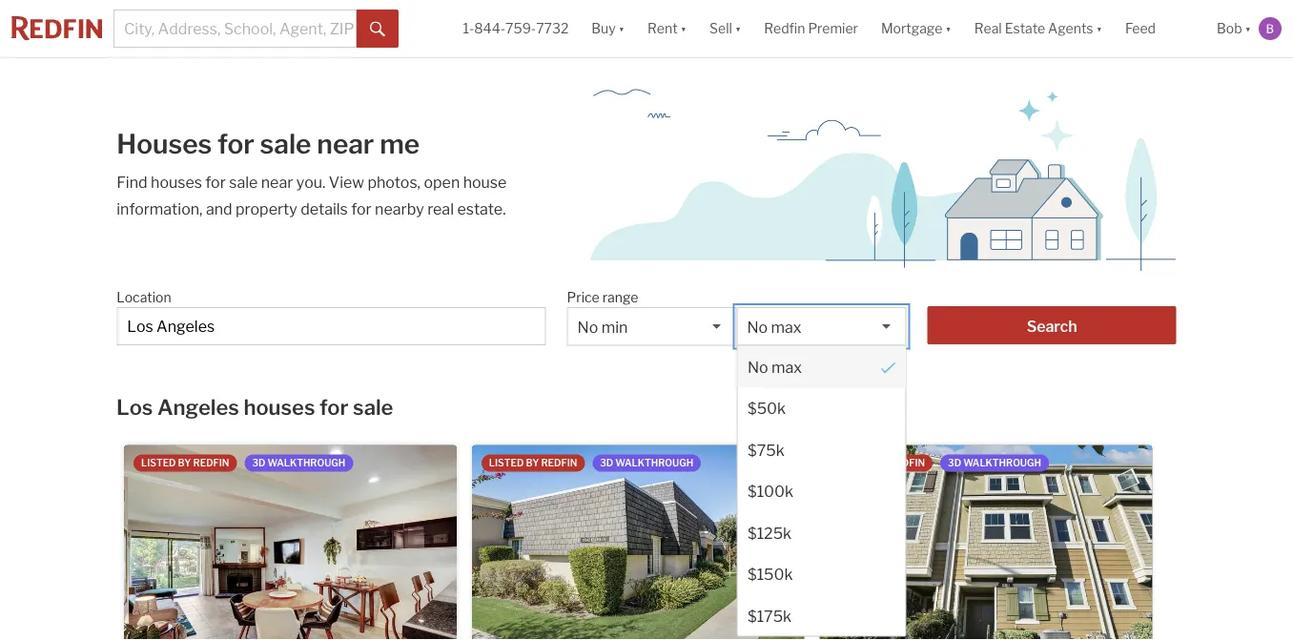 Task type: describe. For each thing, give the bounding box(es) containing it.
listed by redfin for the photo of 19242 hamlin st #3, reseda, ca 91335
[[489, 457, 577, 469]]

property
[[236, 199, 297, 218]]

real
[[975, 20, 1002, 37]]

bob
[[1217, 20, 1242, 37]]

photos,
[[368, 173, 421, 191]]

3d for photo of 5720 owensmouth ave #163, woodland hills, ca 91367
[[252, 457, 266, 469]]

buy
[[592, 20, 616, 37]]

0 horizontal spatial sale
[[229, 173, 258, 191]]

by for the photo of 19242 hamlin st #3, reseda, ca 91335
[[526, 457, 539, 469]]

759-
[[506, 20, 536, 37]]

agents
[[1048, 20, 1094, 37]]

view photos, open house information, and property details for nearby real estate.
[[117, 173, 507, 218]]

redfin for photo of 5720 owensmouth ave #163, woodland hills, ca 91367
[[193, 457, 229, 469]]

no inside dialog
[[747, 357, 768, 376]]

▾ for buy ▾
[[619, 20, 625, 37]]

1 vertical spatial city, address, school, agent, zip search field
[[117, 307, 546, 345]]

2 vertical spatial sale
[[353, 394, 393, 420]]

min
[[602, 318, 628, 336]]

3d walkthrough for photo of 5720 owensmouth ave #163, woodland hills, ca 91367
[[252, 457, 346, 469]]

844-
[[474, 20, 506, 37]]

listed for photo of 14118 w pine ln, van nuys, ca 91405
[[837, 457, 872, 469]]

buy ▾ button
[[580, 0, 636, 57]]

listed by redfin for photo of 5720 owensmouth ave #163, woodland hills, ca 91367
[[141, 457, 229, 469]]

1 max from the top
[[771, 318, 802, 336]]

house
[[463, 173, 507, 191]]

by for photo of 5720 owensmouth ave #163, woodland hills, ca 91367
[[178, 457, 191, 469]]

redfin
[[764, 20, 805, 37]]

you.
[[296, 173, 326, 191]]

los angeles houses for sale
[[116, 394, 393, 420]]

nearby
[[375, 199, 424, 218]]

dialog containing no max
[[737, 345, 906, 637]]

houses for sale near me
[[117, 128, 420, 160]]

buy ▾ button
[[592, 0, 625, 57]]

walkthrough for photo of 14118 w pine ln, van nuys, ca 91405
[[964, 457, 1042, 469]]

3d for the photo of 19242 hamlin st #3, reseda, ca 91335
[[600, 457, 614, 469]]

redfin for the photo of 19242 hamlin st #3, reseda, ca 91335
[[541, 457, 577, 469]]

real
[[427, 199, 454, 218]]

open
[[424, 173, 460, 191]]

by for photo of 14118 w pine ln, van nuys, ca 91405
[[874, 457, 887, 469]]

0 vertical spatial sale
[[260, 128, 311, 160]]

buy ▾
[[592, 20, 625, 37]]

1 horizontal spatial near
[[317, 128, 374, 160]]

walkthrough for the photo of 19242 hamlin st #3, reseda, ca 91335
[[616, 457, 694, 469]]

sell ▾
[[710, 20, 741, 37]]

0 vertical spatial city, address, school, agent, zip search field
[[114, 10, 357, 48]]

3d for photo of 14118 w pine ln, van nuys, ca 91405
[[948, 457, 962, 469]]

1-
[[463, 20, 474, 37]]

mortgage ▾ button
[[870, 0, 963, 57]]

angeles
[[157, 394, 239, 420]]

estate.
[[457, 199, 506, 218]]

los
[[116, 394, 153, 420]]

rent ▾ button
[[648, 0, 687, 57]]

0 vertical spatial houses
[[151, 173, 202, 191]]

me
[[380, 128, 420, 160]]

houses
[[117, 128, 212, 160]]

$75k
[[747, 440, 784, 459]]

sell ▾ button
[[710, 0, 741, 57]]

user photo image
[[1259, 17, 1282, 40]]



Task type: vqa. For each thing, say whether or not it's contained in the screenshot.
top city, address, school, agent, zip search field
yes



Task type: locate. For each thing, give the bounding box(es) containing it.
2 no max from the top
[[747, 357, 802, 376]]

sell
[[710, 20, 732, 37]]

real estate agents ▾
[[975, 20, 1103, 37]]

2 3d from the left
[[600, 457, 614, 469]]

walkthrough
[[268, 457, 346, 469], [616, 457, 694, 469], [964, 457, 1042, 469]]

redfin premier
[[764, 20, 858, 37]]

1-844-759-7732
[[463, 20, 569, 37]]

price range
[[567, 289, 638, 305]]

5 ▾ from the left
[[1096, 20, 1103, 37]]

1 vertical spatial max
[[771, 357, 802, 376]]

2 3d walkthrough from the left
[[600, 457, 694, 469]]

real estate agents ▾ link
[[975, 0, 1103, 57]]

list box
[[737, 307, 906, 637]]

photo of 19242 hamlin st #3, reseda, ca 91335 image
[[472, 445, 805, 640]]

2 horizontal spatial listed
[[837, 457, 872, 469]]

3 walkthrough from the left
[[964, 457, 1042, 469]]

▾ for sell ▾
[[735, 20, 741, 37]]

no up the $50k
[[747, 357, 768, 376]]

listed for photo of 5720 owensmouth ave #163, woodland hills, ca 91367
[[141, 457, 176, 469]]

1 redfin from the left
[[193, 457, 229, 469]]

0 horizontal spatial houses
[[151, 173, 202, 191]]

1 vertical spatial no max
[[747, 357, 802, 376]]

redfin for photo of 14118 w pine ln, van nuys, ca 91405
[[889, 457, 925, 469]]

3 redfin from the left
[[889, 457, 925, 469]]

redfin
[[193, 457, 229, 469], [541, 457, 577, 469], [889, 457, 925, 469]]

listed
[[141, 457, 176, 469], [489, 457, 524, 469], [837, 457, 872, 469]]

1 listed by redfin from the left
[[141, 457, 229, 469]]

▾ right buy
[[619, 20, 625, 37]]

1 horizontal spatial listed by redfin
[[489, 457, 577, 469]]

1 horizontal spatial listed
[[489, 457, 524, 469]]

$125k
[[747, 523, 791, 542]]

rent
[[648, 20, 678, 37]]

2 horizontal spatial redfin
[[889, 457, 925, 469]]

no up the no max element
[[747, 318, 768, 336]]

1 walkthrough from the left
[[268, 457, 346, 469]]

3 listed by redfin from the left
[[837, 457, 925, 469]]

houses right angeles
[[244, 394, 315, 420]]

0 vertical spatial near
[[317, 128, 374, 160]]

0 vertical spatial max
[[771, 318, 802, 336]]

$150k
[[747, 565, 793, 583]]

1 horizontal spatial redfin
[[541, 457, 577, 469]]

0 horizontal spatial by
[[178, 457, 191, 469]]

rent ▾ button
[[636, 0, 698, 57]]

max inside dialog
[[771, 357, 802, 376]]

0 horizontal spatial listed
[[141, 457, 176, 469]]

listed by redfin for photo of 14118 w pine ln, van nuys, ca 91405
[[837, 457, 925, 469]]

details
[[301, 199, 348, 218]]

price
[[567, 289, 600, 305]]

no
[[578, 318, 598, 336], [747, 318, 768, 336], [747, 357, 768, 376]]

2 horizontal spatial 3d
[[948, 457, 962, 469]]

3 listed from the left
[[837, 457, 872, 469]]

6 ▾ from the left
[[1245, 20, 1251, 37]]

max up the no max element
[[771, 318, 802, 336]]

sale
[[260, 128, 311, 160], [229, 173, 258, 191], [353, 394, 393, 420]]

2 by from the left
[[526, 457, 539, 469]]

redfin premier button
[[753, 0, 870, 57]]

listed by redfin
[[141, 457, 229, 469], [489, 457, 577, 469], [837, 457, 925, 469]]

no max up the no max element
[[747, 318, 802, 336]]

no max up the $50k
[[747, 357, 802, 376]]

view
[[329, 173, 364, 191]]

1 vertical spatial sale
[[229, 173, 258, 191]]

1 no max from the top
[[747, 318, 802, 336]]

▾ inside "link"
[[1096, 20, 1103, 37]]

mortgage
[[881, 20, 943, 37]]

no max
[[747, 318, 802, 336], [747, 357, 802, 376]]

1 3d from the left
[[252, 457, 266, 469]]

find
[[117, 173, 147, 191]]

no left min
[[578, 318, 598, 336]]

houses
[[151, 173, 202, 191], [244, 394, 315, 420]]

photo of 14118 w pine ln, van nuys, ca 91405 image
[[820, 445, 1153, 640]]

near
[[317, 128, 374, 160], [261, 173, 293, 191]]

1 horizontal spatial houses
[[244, 394, 315, 420]]

listed for the photo of 19242 hamlin st #3, reseda, ca 91335
[[489, 457, 524, 469]]

1-844-759-7732 link
[[463, 20, 569, 37]]

3 ▾ from the left
[[735, 20, 741, 37]]

dialog
[[737, 345, 906, 637]]

rent ▾
[[648, 20, 687, 37]]

find houses for sale near you.
[[117, 173, 329, 191]]

City, Address, School, Agent, ZIP search field
[[114, 10, 357, 48], [117, 307, 546, 345]]

2 horizontal spatial walkthrough
[[964, 457, 1042, 469]]

2 horizontal spatial 3d walkthrough
[[948, 457, 1042, 469]]

by
[[178, 457, 191, 469], [526, 457, 539, 469], [874, 457, 887, 469]]

▾ for rent ▾
[[681, 20, 687, 37]]

1 vertical spatial houses
[[244, 394, 315, 420]]

0 horizontal spatial 3d
[[252, 457, 266, 469]]

bob ▾
[[1217, 20, 1251, 37]]

range
[[603, 289, 638, 305]]

premier
[[808, 20, 858, 37]]

estate
[[1005, 20, 1045, 37]]

real estate agents ▾ button
[[963, 0, 1114, 57]]

sell ▾ button
[[698, 0, 753, 57]]

3d walkthrough
[[252, 457, 346, 469], [600, 457, 694, 469], [948, 457, 1042, 469]]

3 by from the left
[[874, 457, 887, 469]]

0 horizontal spatial near
[[261, 173, 293, 191]]

1 horizontal spatial walkthrough
[[616, 457, 694, 469]]

0 horizontal spatial listed by redfin
[[141, 457, 229, 469]]

▾ right bob
[[1245, 20, 1251, 37]]

2 horizontal spatial by
[[874, 457, 887, 469]]

0 horizontal spatial walkthrough
[[268, 457, 346, 469]]

for inside view photos, open house information, and property details for nearby real estate.
[[351, 199, 372, 218]]

near up property
[[261, 173, 293, 191]]

▾ for bob ▾
[[1245, 20, 1251, 37]]

1 vertical spatial near
[[261, 173, 293, 191]]

and
[[206, 199, 232, 218]]

0 vertical spatial no max
[[747, 318, 802, 336]]

7732
[[536, 20, 569, 37]]

1 ▾ from the left
[[619, 20, 625, 37]]

1 by from the left
[[178, 457, 191, 469]]

$100k
[[747, 482, 793, 500]]

1 horizontal spatial 3d walkthrough
[[600, 457, 694, 469]]

3d walkthrough for the photo of 19242 hamlin st #3, reseda, ca 91335
[[600, 457, 694, 469]]

2 redfin from the left
[[541, 457, 577, 469]]

2 listed from the left
[[489, 457, 524, 469]]

for
[[217, 128, 254, 160], [205, 173, 226, 191], [351, 199, 372, 218], [320, 394, 349, 420]]

submit search image
[[370, 22, 386, 37]]

mortgage ▾ button
[[881, 0, 952, 57]]

max up the $50k
[[771, 357, 802, 376]]

1 3d walkthrough from the left
[[252, 457, 346, 469]]

▾
[[619, 20, 625, 37], [681, 20, 687, 37], [735, 20, 741, 37], [946, 20, 952, 37], [1096, 20, 1103, 37], [1245, 20, 1251, 37]]

information,
[[117, 199, 203, 218]]

2 horizontal spatial listed by redfin
[[837, 457, 925, 469]]

4 ▾ from the left
[[946, 20, 952, 37]]

$50k
[[747, 399, 786, 417]]

max
[[771, 318, 802, 336], [771, 357, 802, 376]]

1 horizontal spatial sale
[[260, 128, 311, 160]]

walkthrough for photo of 5720 owensmouth ave #163, woodland hills, ca 91367
[[268, 457, 346, 469]]

2 listed by redfin from the left
[[489, 457, 577, 469]]

photo of 5720 owensmouth ave #163, woodland hills, ca 91367 image
[[124, 445, 457, 640]]

list box containing no max
[[737, 307, 906, 637]]

▾ right agents
[[1096, 20, 1103, 37]]

feed
[[1125, 20, 1156, 37]]

2 horizontal spatial sale
[[353, 394, 393, 420]]

feed button
[[1114, 0, 1206, 57]]

search
[[1027, 316, 1077, 335]]

0 horizontal spatial 3d walkthrough
[[252, 457, 346, 469]]

2 walkthrough from the left
[[616, 457, 694, 469]]

no max element
[[738, 346, 905, 387]]

3 3d walkthrough from the left
[[948, 457, 1042, 469]]

$175k
[[747, 606, 791, 625]]

1 listed from the left
[[141, 457, 176, 469]]

search button
[[928, 306, 1177, 344]]

2 max from the top
[[771, 357, 802, 376]]

▾ right rent
[[681, 20, 687, 37]]

2 ▾ from the left
[[681, 20, 687, 37]]

mortgage ▾
[[881, 20, 952, 37]]

houses up information,
[[151, 173, 202, 191]]

1 horizontal spatial 3d
[[600, 457, 614, 469]]

▾ for mortgage ▾
[[946, 20, 952, 37]]

near up view
[[317, 128, 374, 160]]

0 horizontal spatial redfin
[[193, 457, 229, 469]]

no min
[[578, 318, 628, 336]]

3d walkthrough for photo of 14118 w pine ln, van nuys, ca 91405
[[948, 457, 1042, 469]]

1 horizontal spatial by
[[526, 457, 539, 469]]

▾ right sell
[[735, 20, 741, 37]]

▾ right mortgage
[[946, 20, 952, 37]]

3 3d from the left
[[948, 457, 962, 469]]

location
[[117, 289, 171, 305]]

3d
[[252, 457, 266, 469], [600, 457, 614, 469], [948, 457, 962, 469]]



